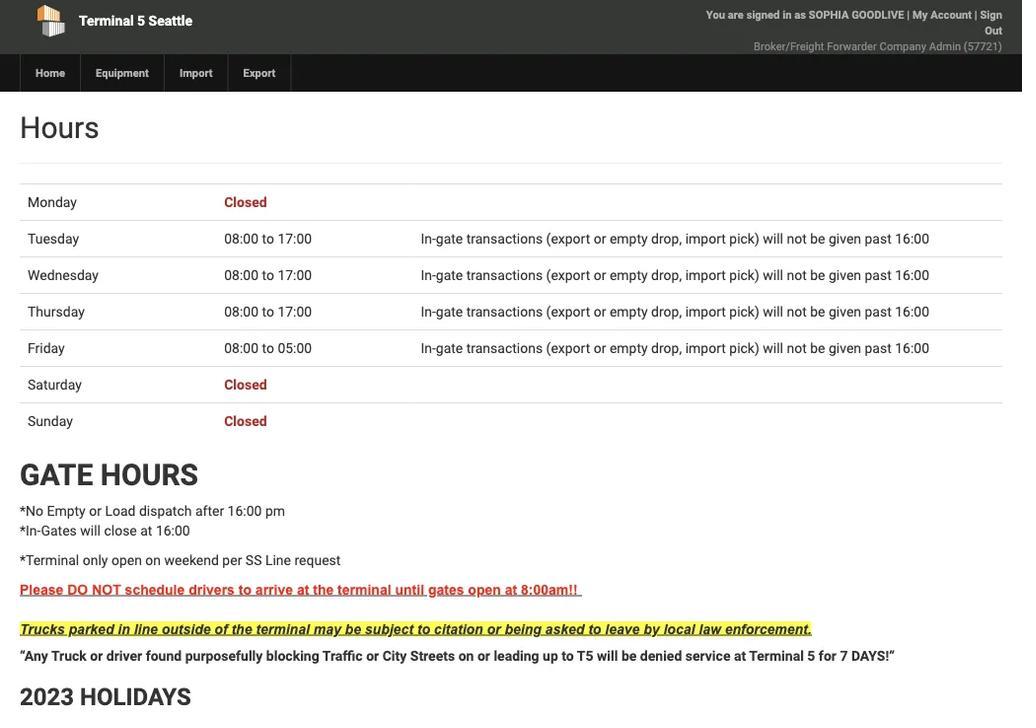 Task type: describe. For each thing, give the bounding box(es) containing it.
drop, for wednesday
[[651, 267, 682, 283]]

gates
[[41, 522, 77, 539]]

sophia
[[809, 8, 849, 21]]

in-gate transactions (export or empty drop, import pick) will not be given past 16:00 for friday
[[421, 340, 930, 356]]

as
[[795, 8, 806, 21]]

be for wednesday
[[810, 267, 825, 283]]

close
[[104, 522, 137, 539]]

(57721)
[[964, 40, 1003, 53]]

*terminal
[[20, 552, 79, 568]]

(export for friday
[[546, 340, 590, 356]]

drop, for tuesday
[[651, 230, 682, 247]]

you are signed in as sophia goodlive | my account | sign out broker/freight forwarder company admin (57721)
[[706, 8, 1003, 53]]

equipment
[[96, 67, 149, 79]]

equipment link
[[80, 54, 164, 92]]

transactions for friday
[[466, 340, 543, 356]]

2023
[[20, 683, 74, 711]]

traffic
[[322, 648, 363, 665]]

08:00 for friday
[[224, 340, 259, 356]]

08:00 to 05:00
[[224, 340, 312, 356]]

terminal 5 seattle link
[[20, 0, 412, 41]]

*terminal only open on weekend per ss line request
[[20, 552, 341, 568]]

2023 holidays
[[20, 683, 191, 711]]

17:00 for tuesday
[[278, 230, 312, 247]]

empty for wednesday
[[610, 267, 648, 283]]

8:00am!!
[[521, 582, 578, 597]]

may
[[313, 622, 341, 637]]

08:00 to 17:00 for wednesday
[[224, 267, 312, 283]]

forwarder
[[827, 40, 877, 53]]

thursday
[[28, 303, 85, 320]]

08:00 to 17:00 for thursday
[[224, 303, 312, 320]]

pick) for friday
[[729, 340, 760, 356]]

terminal 5 seattle
[[79, 12, 192, 29]]

ss
[[246, 552, 262, 568]]

for
[[819, 648, 837, 665]]

0 horizontal spatial the
[[231, 622, 252, 637]]

pick) for thursday
[[729, 303, 760, 320]]

only
[[83, 552, 108, 568]]

blocking
[[266, 648, 319, 665]]

gates
[[428, 582, 464, 597]]

transactions for thursday
[[466, 303, 543, 320]]

(export for wednesday
[[546, 267, 590, 283]]

drop, for friday
[[651, 340, 682, 356]]

or inside *no empty or load dispatch after 16:00 pm *in-gates will close at 16:00
[[89, 503, 102, 519]]

7
[[840, 648, 848, 665]]

16:00 for wednesday
[[895, 267, 930, 283]]

past for tuesday
[[865, 230, 892, 247]]

parked
[[69, 622, 114, 637]]

by
[[644, 622, 660, 637]]

line
[[265, 552, 291, 568]]

in- for friday
[[421, 340, 436, 356]]

1 vertical spatial 5
[[808, 648, 815, 665]]

days!"
[[851, 648, 895, 665]]

drivers
[[189, 582, 235, 597]]

will inside *no empty or load dispatch after 16:00 pm *in-gates will close at 16:00
[[80, 522, 101, 539]]

subject
[[365, 622, 413, 637]]

given for thursday
[[829, 303, 861, 320]]

wednesday
[[28, 267, 99, 283]]

purposefully
[[185, 648, 263, 665]]

per
[[222, 552, 242, 568]]

closed for monday
[[224, 194, 267, 210]]

empty for thursday
[[610, 303, 648, 320]]

leading
[[494, 648, 539, 665]]

schedule
[[125, 582, 185, 597]]

not for friday
[[787, 340, 807, 356]]

given for wednesday
[[829, 267, 861, 283]]

transactions for tuesday
[[466, 230, 543, 247]]

sign
[[980, 8, 1003, 21]]

import link
[[164, 54, 228, 92]]

goodlive
[[852, 8, 904, 21]]

1 horizontal spatial terminal
[[338, 582, 391, 597]]

closed for sunday
[[224, 413, 267, 429]]

t5
[[577, 648, 594, 665]]

1 horizontal spatial the
[[313, 582, 334, 597]]

local
[[664, 622, 695, 637]]

export link
[[228, 54, 291, 92]]

until
[[395, 582, 424, 597]]

"any
[[20, 648, 48, 665]]

home link
[[20, 54, 80, 92]]

not for wednesday
[[787, 267, 807, 283]]

import
[[179, 67, 213, 79]]

are
[[728, 8, 744, 21]]

signed
[[747, 8, 780, 21]]

*no
[[20, 503, 43, 519]]

"any truck or driver found purposefully blocking traffic or city streets on or leading up to t5 will be denied service at terminal 5 for 7 days!"
[[20, 648, 895, 665]]

driver
[[106, 648, 142, 665]]

you
[[706, 8, 725, 21]]

city
[[383, 648, 407, 665]]

my
[[913, 8, 928, 21]]

not for thursday
[[787, 303, 807, 320]]

enforcement.
[[725, 622, 812, 637]]

gate for friday
[[436, 340, 463, 356]]

gate
[[20, 457, 93, 492]]

in-gate transactions (export or empty drop, import pick) will not be given past 16:00 for tuesday
[[421, 230, 930, 247]]

truck
[[51, 648, 87, 665]]

at right service
[[734, 648, 746, 665]]

denied
[[640, 648, 682, 665]]

asked
[[545, 622, 584, 637]]

gate for thursday
[[436, 303, 463, 320]]

admin
[[929, 40, 961, 53]]

home
[[36, 67, 65, 79]]

outside
[[162, 622, 211, 637]]

08:00 for wednesday
[[224, 267, 259, 283]]

do
[[67, 582, 88, 597]]

will for wednesday
[[763, 267, 783, 283]]

company
[[880, 40, 927, 53]]



Task type: vqa. For each thing, say whether or not it's contained in the screenshot.
400'S
no



Task type: locate. For each thing, give the bounding box(es) containing it.
2 in-gate transactions (export or empty drop, import pick) will not be given past 16:00 from the top
[[421, 267, 930, 283]]

gate for tuesday
[[436, 230, 463, 247]]

import for thursday
[[685, 303, 726, 320]]

0 horizontal spatial in
[[118, 622, 130, 637]]

in left line
[[118, 622, 130, 637]]

given for friday
[[829, 340, 861, 356]]

in
[[783, 8, 792, 21], [118, 622, 130, 637]]

or
[[594, 230, 606, 247], [594, 267, 606, 283], [594, 303, 606, 320], [594, 340, 606, 356], [89, 503, 102, 519], [487, 622, 501, 637], [90, 648, 103, 665], [366, 648, 379, 665], [477, 648, 490, 665]]

0 vertical spatial terminal
[[338, 582, 391, 597]]

service
[[686, 648, 731, 665]]

1 closed from the top
[[224, 194, 267, 210]]

terminal up blocking
[[256, 622, 310, 637]]

1 vertical spatial 08:00 to 17:00
[[224, 267, 312, 283]]

leave
[[605, 622, 640, 637]]

not
[[787, 230, 807, 247], [787, 267, 807, 283], [787, 303, 807, 320], [787, 340, 807, 356]]

of
[[214, 622, 228, 637]]

import for wednesday
[[685, 267, 726, 283]]

4 given from the top
[[829, 340, 861, 356]]

found
[[146, 648, 182, 665]]

0 vertical spatial 08:00 to 17:00
[[224, 230, 312, 247]]

0 horizontal spatial 5
[[137, 12, 145, 29]]

streets
[[410, 648, 455, 665]]

arrive
[[255, 582, 293, 597]]

saturday
[[28, 376, 82, 393]]

in inside you are signed in as sophia goodlive | my account | sign out broker/freight forwarder company admin (57721)
[[783, 8, 792, 21]]

drop,
[[651, 230, 682, 247], [651, 267, 682, 283], [651, 303, 682, 320], [651, 340, 682, 356]]

3 08:00 to 17:00 from the top
[[224, 303, 312, 320]]

gate
[[436, 230, 463, 247], [436, 267, 463, 283], [436, 303, 463, 320], [436, 340, 463, 356]]

17:00
[[278, 230, 312, 247], [278, 267, 312, 283], [278, 303, 312, 320]]

1 in-gate transactions (export or empty drop, import pick) will not be given past 16:00 from the top
[[421, 230, 930, 247]]

*in-
[[20, 522, 41, 539]]

pick) for wednesday
[[729, 267, 760, 283]]

in- for wednesday
[[421, 267, 436, 283]]

open right the "gates"
[[468, 582, 501, 597]]

0 vertical spatial 5
[[137, 12, 145, 29]]

1 vertical spatial in
[[118, 622, 130, 637]]

(export for thursday
[[546, 303, 590, 320]]

| left the 'my'
[[907, 8, 910, 21]]

out
[[985, 24, 1003, 37]]

pick) for tuesday
[[729, 230, 760, 247]]

please
[[20, 582, 64, 597]]

open down close
[[111, 552, 142, 568]]

on
[[145, 552, 161, 568], [458, 648, 474, 665]]

3 not from the top
[[787, 303, 807, 320]]

be
[[810, 230, 825, 247], [810, 267, 825, 283], [810, 303, 825, 320], [810, 340, 825, 356], [345, 622, 361, 637], [622, 648, 637, 665]]

0 horizontal spatial open
[[111, 552, 142, 568]]

terminal up equipment link
[[79, 12, 134, 29]]

citation
[[434, 622, 483, 637]]

1 pick) from the top
[[729, 230, 760, 247]]

2 transactions from the top
[[466, 267, 543, 283]]

4 pick) from the top
[[729, 340, 760, 356]]

the right of
[[231, 622, 252, 637]]

0 horizontal spatial on
[[145, 552, 161, 568]]

0 vertical spatial the
[[313, 582, 334, 597]]

please do not schedule drivers to arrive at the terminal until gates open at 8:00am!!
[[20, 582, 582, 597]]

after
[[195, 503, 224, 519]]

3 import from the top
[[685, 303, 726, 320]]

3 08:00 from the top
[[224, 303, 259, 320]]

1 drop, from the top
[[651, 230, 682, 247]]

1 08:00 from the top
[[224, 230, 259, 247]]

past for thursday
[[865, 303, 892, 320]]

trucks
[[20, 622, 65, 637]]

in- for thursday
[[421, 303, 436, 320]]

on down citation
[[458, 648, 474, 665]]

import for friday
[[685, 340, 726, 356]]

2 closed from the top
[[224, 376, 267, 393]]

1 not from the top
[[787, 230, 807, 247]]

3 empty from the top
[[610, 303, 648, 320]]

2 given from the top
[[829, 267, 861, 283]]

1 import from the top
[[685, 230, 726, 247]]

| left sign
[[975, 8, 978, 21]]

import
[[685, 230, 726, 247], [685, 267, 726, 283], [685, 303, 726, 320], [685, 340, 726, 356]]

the
[[313, 582, 334, 597], [231, 622, 252, 637]]

1 past from the top
[[865, 230, 892, 247]]

1 17:00 from the top
[[278, 230, 312, 247]]

to
[[262, 230, 274, 247], [262, 267, 274, 283], [262, 303, 274, 320], [262, 340, 274, 356], [239, 582, 252, 597], [417, 622, 430, 637], [588, 622, 601, 637], [562, 648, 574, 665]]

drop, for thursday
[[651, 303, 682, 320]]

empty
[[47, 503, 86, 519]]

will for tuesday
[[763, 230, 783, 247]]

up
[[543, 648, 558, 665]]

3 transactions from the top
[[466, 303, 543, 320]]

2 empty from the top
[[610, 267, 648, 283]]

2 in- from the top
[[421, 267, 436, 283]]

1 (export from the top
[[546, 230, 590, 247]]

2 not from the top
[[787, 267, 807, 283]]

5 left the 'for'
[[808, 648, 815, 665]]

16:00 for thursday
[[895, 303, 930, 320]]

3 past from the top
[[865, 303, 892, 320]]

sunday
[[28, 413, 73, 429]]

be for thursday
[[810, 303, 825, 320]]

08:00 to 17:00 for tuesday
[[224, 230, 312, 247]]

5 left seattle
[[137, 12, 145, 29]]

hours
[[100, 457, 198, 492]]

3 pick) from the top
[[729, 303, 760, 320]]

1 vertical spatial terminal
[[256, 622, 310, 637]]

import for tuesday
[[685, 230, 726, 247]]

3 gate from the top
[[436, 303, 463, 320]]

2 | from the left
[[975, 8, 978, 21]]

4 in-gate transactions (export or empty drop, import pick) will not be given past 16:00 from the top
[[421, 340, 930, 356]]

trucks parked in line outside of the terminal may be subject to citation or being asked to leave by local law enforcement.
[[20, 622, 812, 637]]

2 pick) from the top
[[729, 267, 760, 283]]

in-
[[421, 230, 436, 247], [421, 267, 436, 283], [421, 303, 436, 320], [421, 340, 436, 356]]

be for tuesday
[[810, 230, 825, 247]]

at right close
[[140, 522, 152, 539]]

16:00 for tuesday
[[895, 230, 930, 247]]

0 horizontal spatial terminal
[[256, 622, 310, 637]]

terminal down enforcement.
[[749, 648, 804, 665]]

2 vertical spatial 17:00
[[278, 303, 312, 320]]

05:00
[[278, 340, 312, 356]]

1 horizontal spatial open
[[468, 582, 501, 597]]

in- for tuesday
[[421, 230, 436, 247]]

the down request
[[313, 582, 334, 597]]

5
[[137, 12, 145, 29], [808, 648, 815, 665]]

4 (export from the top
[[546, 340, 590, 356]]

0 horizontal spatial terminal
[[79, 12, 134, 29]]

4 08:00 from the top
[[224, 340, 259, 356]]

hours
[[20, 110, 99, 145]]

08:00 to 17:00
[[224, 230, 312, 247], [224, 267, 312, 283], [224, 303, 312, 320]]

on up schedule
[[145, 552, 161, 568]]

empty for tuesday
[[610, 230, 648, 247]]

will for friday
[[763, 340, 783, 356]]

given for tuesday
[[829, 230, 861, 247]]

2 vertical spatial 08:00 to 17:00
[[224, 303, 312, 320]]

export
[[243, 67, 276, 79]]

gate for wednesday
[[436, 267, 463, 283]]

2 17:00 from the top
[[278, 267, 312, 283]]

3 17:00 from the top
[[278, 303, 312, 320]]

1 horizontal spatial 5
[[808, 648, 815, 665]]

2 import from the top
[[685, 267, 726, 283]]

terminal
[[338, 582, 391, 597], [256, 622, 310, 637]]

4 not from the top
[[787, 340, 807, 356]]

1 horizontal spatial terminal
[[749, 648, 804, 665]]

2 08:00 from the top
[[224, 267, 259, 283]]

being
[[505, 622, 541, 637]]

account
[[931, 8, 972, 21]]

at inside *no empty or load dispatch after 16:00 pm *in-gates will close at 16:00
[[140, 522, 152, 539]]

friday
[[28, 340, 65, 356]]

in left "as" at the right of the page
[[783, 8, 792, 21]]

2 08:00 to 17:00 from the top
[[224, 267, 312, 283]]

1 horizontal spatial in
[[783, 8, 792, 21]]

1 gate from the top
[[436, 230, 463, 247]]

open
[[111, 552, 142, 568], [468, 582, 501, 597]]

pick)
[[729, 230, 760, 247], [729, 267, 760, 283], [729, 303, 760, 320], [729, 340, 760, 356]]

4 import from the top
[[685, 340, 726, 356]]

dispatch
[[139, 503, 192, 519]]

(export for tuesday
[[546, 230, 590, 247]]

closed for saturday
[[224, 376, 267, 393]]

3 in-gate transactions (export or empty drop, import pick) will not be given past 16:00 from the top
[[421, 303, 930, 320]]

at left 8:00am!!
[[505, 582, 517, 597]]

1 transactions from the top
[[466, 230, 543, 247]]

16:00 for friday
[[895, 340, 930, 356]]

*no empty or load dispatch after 16:00 pm *in-gates will close at 16:00
[[20, 503, 292, 539]]

not for tuesday
[[787, 230, 807, 247]]

1 vertical spatial terminal
[[749, 648, 804, 665]]

transactions for wednesday
[[466, 267, 543, 283]]

1 in- from the top
[[421, 230, 436, 247]]

4 empty from the top
[[610, 340, 648, 356]]

in-gate transactions (export or empty drop, import pick) will not be given past 16:00 for thursday
[[421, 303, 930, 320]]

at right arrive
[[297, 582, 309, 597]]

4 past from the top
[[865, 340, 892, 356]]

request
[[295, 552, 341, 568]]

in-gate transactions (export or empty drop, import pick) will not be given past 16:00 for wednesday
[[421, 267, 930, 283]]

will
[[763, 230, 783, 247], [763, 267, 783, 283], [763, 303, 783, 320], [763, 340, 783, 356], [80, 522, 101, 539], [597, 648, 618, 665]]

past for friday
[[865, 340, 892, 356]]

17:00 for wednesday
[[278, 267, 312, 283]]

16:00
[[895, 230, 930, 247], [895, 267, 930, 283], [895, 303, 930, 320], [895, 340, 930, 356], [228, 503, 262, 519], [156, 522, 190, 539]]

2 drop, from the top
[[651, 267, 682, 283]]

holidays
[[80, 683, 191, 711]]

08:00 for thursday
[[224, 303, 259, 320]]

monday
[[28, 194, 77, 210]]

3 (export from the top
[[546, 303, 590, 320]]

2 vertical spatial closed
[[224, 413, 267, 429]]

pm
[[265, 503, 285, 519]]

3 in- from the top
[[421, 303, 436, 320]]

past for wednesday
[[865, 267, 892, 283]]

will for thursday
[[763, 303, 783, 320]]

sign out link
[[980, 8, 1003, 37]]

0 vertical spatial terminal
[[79, 12, 134, 29]]

gate hours
[[20, 457, 198, 492]]

1 | from the left
[[907, 8, 910, 21]]

not
[[92, 582, 121, 597]]

2 past from the top
[[865, 267, 892, 283]]

0 vertical spatial open
[[111, 552, 142, 568]]

terminal left until
[[338, 582, 391, 597]]

1 vertical spatial open
[[468, 582, 501, 597]]

law
[[699, 622, 721, 637]]

tuesday
[[28, 230, 79, 247]]

in-gate transactions (export or empty drop, import pick) will not be given past 16:00
[[421, 230, 930, 247], [421, 267, 930, 283], [421, 303, 930, 320], [421, 340, 930, 356]]

0 vertical spatial 17:00
[[278, 230, 312, 247]]

1 vertical spatial 17:00
[[278, 267, 312, 283]]

3 drop, from the top
[[651, 303, 682, 320]]

1 given from the top
[[829, 230, 861, 247]]

4 transactions from the top
[[466, 340, 543, 356]]

1 08:00 to 17:00 from the top
[[224, 230, 312, 247]]

1 vertical spatial closed
[[224, 376, 267, 393]]

1 empty from the top
[[610, 230, 648, 247]]

08:00 for tuesday
[[224, 230, 259, 247]]

3 closed from the top
[[224, 413, 267, 429]]

0 vertical spatial in
[[783, 8, 792, 21]]

2 (export from the top
[[546, 267, 590, 283]]

1 horizontal spatial on
[[458, 648, 474, 665]]

1 vertical spatial the
[[231, 622, 252, 637]]

line
[[134, 622, 158, 637]]

weekend
[[164, 552, 219, 568]]

seattle
[[149, 12, 192, 29]]

load
[[105, 503, 136, 519]]

4 in- from the top
[[421, 340, 436, 356]]

3 given from the top
[[829, 303, 861, 320]]

at
[[140, 522, 152, 539], [297, 582, 309, 597], [505, 582, 517, 597], [734, 648, 746, 665]]

0 vertical spatial closed
[[224, 194, 267, 210]]

0 vertical spatial on
[[145, 552, 161, 568]]

transactions
[[466, 230, 543, 247], [466, 267, 543, 283], [466, 303, 543, 320], [466, 340, 543, 356]]

17:00 for thursday
[[278, 303, 312, 320]]

1 horizontal spatial |
[[975, 8, 978, 21]]

2 gate from the top
[[436, 267, 463, 283]]

empty for friday
[[610, 340, 648, 356]]

be for friday
[[810, 340, 825, 356]]

0 horizontal spatial |
[[907, 8, 910, 21]]

1 vertical spatial on
[[458, 648, 474, 665]]

4 drop, from the top
[[651, 340, 682, 356]]

4 gate from the top
[[436, 340, 463, 356]]



